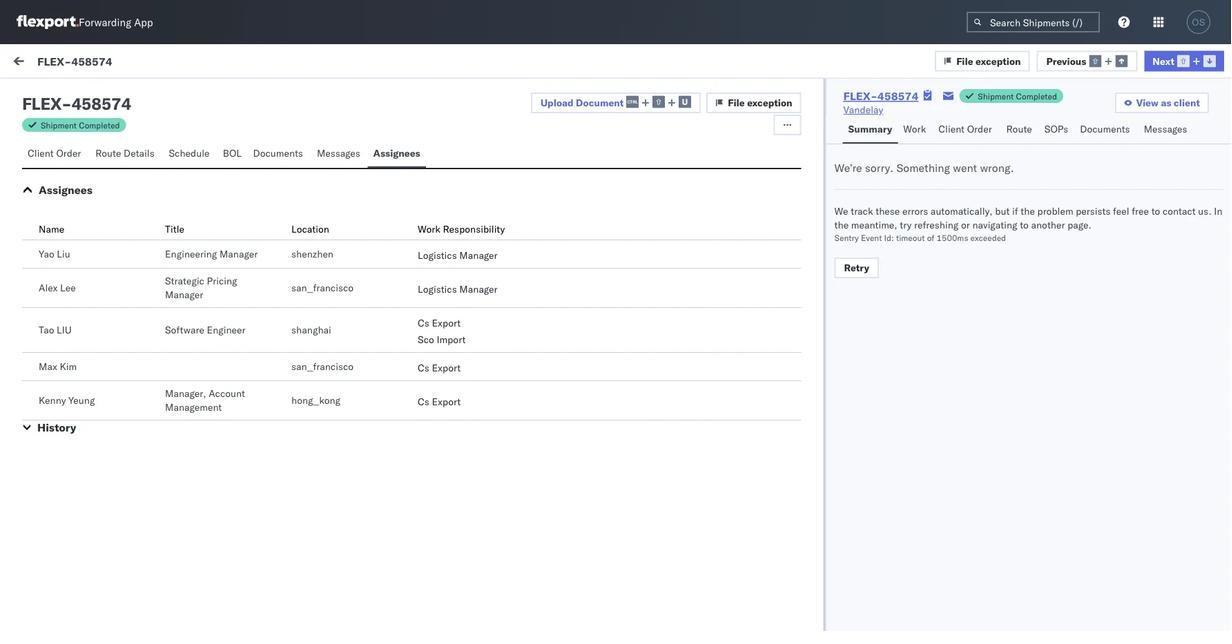 Task type: vqa. For each thing, say whether or not it's contained in the screenshot.
engineer
yes



Task type: describe. For each thing, give the bounding box(es) containing it.
1 6:47 from the top
[[486, 347, 507, 359]]

view as client
[[1136, 97, 1200, 109]]

route details button
[[90, 141, 163, 168]]

am for 12:35
[[516, 223, 531, 235]]

0 horizontal spatial exception
[[747, 97, 792, 109]]

4 jason-test zhao from the top
[[67, 398, 140, 410]]

458574 up internal
[[71, 54, 112, 68]]

2 test from the top
[[98, 274, 116, 286]]

1 dec from the top
[[419, 161, 437, 173]]

ttt for dec 20, 2026, 12:36 am pst
[[41, 173, 52, 185]]

0 horizontal spatial shipment
[[41, 120, 77, 130]]

upload document button
[[531, 93, 701, 113]]

1 vertical spatial client
[[28, 147, 54, 159]]

sorry.
[[865, 161, 894, 175]]

dec 20, 2026, 12:35 am pst
[[419, 223, 550, 235]]

1 vertical spatial the
[[835, 219, 849, 231]]

internal
[[93, 88, 126, 100]]

free
[[1132, 205, 1149, 217]]

flex- right my
[[37, 54, 71, 68]]

shenzhen
[[291, 248, 333, 260]]

lee
[[60, 282, 76, 294]]

2 cs from the top
[[418, 362, 429, 374]]

liu
[[57, 248, 70, 260]]

export inside cs export sco import
[[432, 317, 461, 329]]

1 horizontal spatial shipment
[[978, 91, 1014, 101]]

work for work button
[[903, 123, 926, 135]]

message
[[43, 120, 76, 130]]

max kim
[[39, 360, 77, 373]]

feel
[[1113, 205, 1129, 217]]

import inside button
[[102, 57, 131, 69]]

engineering manager
[[165, 248, 258, 260]]

yeung
[[68, 394, 95, 406]]

manager, account management
[[165, 387, 245, 413]]

2 resize handle column header from the left
[[666, 115, 683, 631]]

1 horizontal spatial documents button
[[1075, 117, 1138, 144]]

flex- down related at top right
[[959, 161, 988, 173]]

0 horizontal spatial client order button
[[22, 141, 90, 168]]

2 dec from the top
[[419, 223, 437, 235]]

1 horizontal spatial client order
[[939, 123, 992, 135]]

yao liu
[[39, 248, 70, 260]]

12:36
[[486, 161, 513, 173]]

458574 up 'vandelay'
[[877, 89, 919, 103]]

manager up pricing
[[220, 248, 258, 260]]

liu
[[57, 324, 72, 336]]

forwarding app
[[79, 16, 153, 29]]

2 jason- from the top
[[67, 274, 98, 286]]

external (0) button
[[17, 81, 87, 108]]

1 san_francisco from the top
[[291, 282, 354, 294]]

1 vertical spatial client order
[[28, 147, 81, 159]]

these
[[876, 205, 900, 217]]

0 vertical spatial completed
[[1016, 91, 1057, 101]]

strategic pricing manager
[[165, 275, 237, 301]]

3 jason- from the top
[[67, 336, 98, 348]]

we're sorry. something went wrong.
[[835, 161, 1014, 175]]

responsibility
[[443, 223, 505, 235]]

account
[[209, 387, 245, 399]]

4 zhao from the top
[[119, 398, 140, 410]]

1 horizontal spatial the
[[1021, 205, 1035, 217]]

kim
[[60, 360, 77, 373]]

navigating
[[972, 219, 1017, 231]]

msg
[[61, 298, 79, 310]]

5 2026, from the top
[[457, 409, 484, 421]]

or
[[961, 219, 970, 231]]

0 horizontal spatial flex-458574
[[37, 54, 112, 68]]

retry
[[844, 262, 869, 274]]

we track these errors automatically, but if the problem persists feel free to contact us. in the meantime, try refreshing or navigating to another page. sentry event id: timeout of 1500ms exceeded
[[835, 205, 1223, 243]]

0 horizontal spatial to
[[1020, 219, 1029, 231]]

internal (0)
[[93, 88, 147, 100]]

track
[[851, 205, 873, 217]]

we
[[835, 205, 848, 217]]

external (0)
[[22, 88, 79, 100]]

manager up cs export sco import
[[459, 283, 498, 295]]

3 test from the top
[[98, 336, 116, 348]]

another
[[1031, 219, 1065, 231]]

software engineer
[[165, 324, 246, 336]]

os button
[[1183, 6, 1215, 38]]

route details
[[95, 147, 154, 159]]

manager inside strategic pricing manager
[[165, 289, 203, 301]]

route for route details
[[95, 147, 121, 159]]

refreshing
[[914, 219, 959, 231]]

something
[[897, 161, 950, 175]]

flex- 458574 for dec 20, 2026, 12:36 am pst
[[959, 161, 1024, 173]]

work responsibility
[[418, 223, 505, 235]]

work for work responsibility
[[418, 223, 440, 235]]

previous button
[[1037, 51, 1137, 71]]

2 2026, from the top
[[457, 223, 484, 235]]

3 j from the top
[[47, 337, 50, 346]]

12:35
[[486, 223, 513, 235]]

wrong.
[[980, 161, 1014, 175]]

flex - 458574
[[22, 93, 131, 114]]

2 z from the top
[[50, 337, 54, 346]]

flex- up 'vandelay'
[[844, 89, 877, 103]]

2 san_francisco from the top
[[291, 360, 354, 373]]

location
[[291, 223, 329, 235]]

1 17, from the top
[[439, 347, 454, 359]]

2 cs export from the top
[[418, 396, 461, 408]]

0 horizontal spatial file
[[728, 97, 745, 109]]

work for my
[[40, 53, 75, 72]]

tao liu
[[39, 324, 72, 336]]

forwarding
[[79, 16, 131, 29]]

1 horizontal spatial documents
[[1080, 123, 1130, 135]]

3 jason-test zhao from the top
[[67, 336, 140, 348]]

alex
[[39, 282, 58, 294]]

summary
[[848, 123, 892, 135]]

2 17, from the top
[[439, 409, 454, 421]]

1 test from the top
[[41, 298, 58, 310]]

1 horizontal spatial to
[[1152, 205, 1160, 217]]

external
[[22, 88, 58, 100]]

manager,
[[165, 387, 206, 399]]

20, for dec 20, 2026, 12:36 am pst
[[439, 161, 454, 173]]

1 horizontal spatial messages button
[[1138, 117, 1195, 144]]

upload
[[541, 96, 574, 108]]

history button
[[37, 421, 76, 434]]

1 horizontal spatial order
[[967, 123, 992, 135]]

id:
[[884, 232, 894, 243]]

bol button
[[217, 141, 248, 168]]

1 horizontal spatial client order button
[[933, 117, 1001, 144]]

2 logistics from the top
[[418, 283, 457, 295]]

3 dec from the top
[[419, 285, 437, 297]]

1 2026, from the top
[[457, 161, 484, 173]]

resize handle column header for related work item/shipment
[[1206, 115, 1223, 631]]

route button
[[1001, 117, 1039, 144]]

kenny
[[39, 394, 66, 406]]

we're
[[835, 161, 862, 175]]

os
[[1192, 17, 1205, 27]]

dec 20, 2026, 12:36 am pst
[[419, 161, 550, 173]]

2 test from the top
[[41, 360, 58, 372]]

2 pm from the top
[[510, 409, 524, 421]]

4 dec from the top
[[419, 347, 437, 359]]

schedule
[[169, 147, 210, 159]]

kenny yeung
[[39, 394, 95, 406]]

retry button
[[835, 258, 879, 278]]

am for 12:33
[[516, 285, 531, 297]]

2 jason-test zhao from the top
[[67, 274, 140, 286]]

1500ms
[[937, 232, 968, 243]]

sops button
[[1039, 117, 1075, 144]]

2 j z from the top
[[47, 337, 54, 346]]

internal (0) button
[[87, 81, 155, 108]]

in
[[1214, 205, 1223, 217]]

458574 up message
[[71, 93, 131, 114]]

shanghai
[[291, 324, 331, 336]]

458574 down route button
[[988, 161, 1024, 173]]

my
[[14, 53, 36, 72]]

0 horizontal spatial messages button
[[311, 141, 368, 168]]

2 logistics manager from the top
[[418, 283, 498, 295]]

software
[[165, 324, 204, 336]]

details
[[124, 147, 154, 159]]



Task type: locate. For each thing, give the bounding box(es) containing it.
work up external (0)
[[40, 53, 75, 72]]

work inside work button
[[903, 123, 926, 135]]

test right "yeung" on the bottom of page
[[98, 398, 116, 410]]

0 vertical spatial import
[[102, 57, 131, 69]]

1 vertical spatial import
[[437, 334, 466, 346]]

dec 20, 2026, 12:33 am pst
[[419, 285, 550, 297]]

hong_kong
[[291, 394, 340, 406]]

persists
[[1076, 205, 1111, 217]]

1 cs export from the top
[[418, 362, 461, 374]]

shipment completed
[[978, 91, 1057, 101], [41, 120, 120, 130]]

1 vertical spatial am
[[516, 223, 531, 235]]

j z down message
[[47, 151, 54, 160]]

client
[[939, 123, 965, 135], [28, 147, 54, 159]]

of
[[927, 232, 935, 243]]

1 logistics manager from the top
[[418, 249, 498, 261]]

0 vertical spatial work
[[134, 57, 157, 69]]

went
[[953, 161, 977, 175]]

route for route
[[1006, 123, 1032, 135]]

1 vertical spatial messages
[[317, 147, 360, 159]]

file exception button
[[935, 51, 1030, 71], [935, 51, 1030, 71], [707, 93, 801, 113], [707, 93, 801, 113]]

san_francisco
[[291, 282, 354, 294], [291, 360, 354, 373]]

work button
[[898, 117, 933, 144]]

event
[[861, 232, 882, 243]]

20, for dec 20, 2026, 12:35 am pst
[[439, 223, 454, 235]]

2 vertical spatial work
[[418, 223, 440, 235]]

but
[[995, 205, 1010, 217]]

1 vertical spatial assignees
[[39, 183, 92, 197]]

work up internal (0)
[[134, 57, 157, 69]]

1 horizontal spatial work
[[418, 223, 440, 235]]

work inside import work button
[[134, 57, 157, 69]]

1 horizontal spatial assignees
[[373, 147, 420, 159]]

1 horizontal spatial assignees button
[[368, 141, 426, 168]]

am for 12:36
[[516, 161, 531, 173]]

1 horizontal spatial file
[[956, 55, 973, 67]]

3 resize handle column header from the left
[[936, 115, 953, 631]]

0 horizontal spatial order
[[56, 147, 81, 159]]

1 horizontal spatial flex-458574
[[844, 89, 919, 103]]

0 vertical spatial 17,
[[439, 347, 454, 359]]

3 am from the top
[[516, 285, 531, 297]]

flex
[[22, 93, 61, 114]]

j z down tao
[[47, 337, 54, 346]]

pricing
[[207, 275, 237, 287]]

0 vertical spatial route
[[1006, 123, 1032, 135]]

work up 'something'
[[903, 123, 926, 135]]

work left responsibility
[[418, 223, 440, 235]]

schedule button
[[163, 141, 217, 168]]

flex-458574 down forwarding app link
[[37, 54, 112, 68]]

order down message
[[56, 147, 81, 159]]

2 export from the top
[[432, 362, 461, 374]]

2 20, from the top
[[439, 223, 454, 235]]

z down message
[[50, 151, 54, 160]]

0 vertical spatial ttt
[[41, 173, 52, 185]]

import work button
[[97, 44, 162, 81]]

0 horizontal spatial shipment completed
[[41, 120, 120, 130]]

2 (0) from the left
[[129, 88, 147, 100]]

4 test from the top
[[98, 398, 116, 410]]

1 dec 17, 2026, 6:47 pm pst from the top
[[419, 347, 544, 359]]

related work item/shipment
[[960, 120, 1067, 130]]

0 vertical spatial test
[[41, 298, 58, 310]]

problem
[[1037, 205, 1073, 217]]

am right 12:36
[[516, 161, 531, 173]]

test left 'details'
[[98, 149, 116, 162]]

alex lee
[[39, 282, 76, 294]]

resize handle column header
[[397, 115, 413, 631], [666, 115, 683, 631], [936, 115, 953, 631], [1206, 115, 1223, 631]]

20, left 12:36
[[439, 161, 454, 173]]

manager down responsibility
[[459, 249, 498, 261]]

3 j z from the top
[[47, 400, 54, 408]]

san_francisco up the hong_kong
[[291, 360, 354, 373]]

1 horizontal spatial work
[[991, 120, 1009, 130]]

zhao left the "strategic" at the left top of the page
[[119, 274, 140, 286]]

1 jason- from the top
[[67, 149, 98, 162]]

flex-458574 up 'vandelay'
[[844, 89, 919, 103]]

documents right sops button
[[1080, 123, 1130, 135]]

client down message
[[28, 147, 54, 159]]

0 horizontal spatial assignees button
[[39, 183, 92, 197]]

j left lee
[[47, 275, 50, 284]]

route inside route details button
[[95, 147, 121, 159]]

0 vertical spatial san_francisco
[[291, 282, 354, 294]]

-
[[61, 93, 71, 114], [689, 161, 695, 173], [689, 347, 695, 359], [689, 409, 695, 421]]

1 horizontal spatial shipment completed
[[978, 91, 1057, 101]]

history
[[37, 421, 76, 434]]

1 horizontal spatial completed
[[1016, 91, 1057, 101]]

z down tao liu
[[50, 337, 54, 346]]

flexport. image
[[17, 15, 79, 29]]

(0) right internal
[[129, 88, 147, 100]]

1 ttt from the top
[[41, 173, 52, 185]]

completed up the item/shipment
[[1016, 91, 1057, 101]]

2 6:47 from the top
[[486, 409, 507, 421]]

messages
[[1144, 123, 1187, 135], [317, 147, 360, 159]]

previous
[[1046, 55, 1086, 67]]

j z up history on the bottom
[[47, 400, 54, 408]]

test left kim
[[41, 360, 58, 372]]

0 horizontal spatial completed
[[79, 120, 120, 130]]

j up history on the bottom
[[47, 400, 50, 408]]

tao
[[39, 324, 54, 336]]

export
[[432, 317, 461, 329], [432, 362, 461, 374], [432, 396, 461, 408]]

2 j from the top
[[47, 275, 50, 284]]

route inside route button
[[1006, 123, 1032, 135]]

zhao
[[119, 149, 140, 162], [119, 274, 140, 286], [119, 336, 140, 348], [119, 398, 140, 410]]

1 vertical spatial test
[[41, 360, 58, 372]]

yao
[[39, 248, 54, 260]]

1 vertical spatial z
[[50, 337, 54, 346]]

manager down the "strategic" at the left top of the page
[[165, 289, 203, 301]]

logistics manager down the work responsibility
[[418, 249, 498, 261]]

ttt for dec 20, 2026, 12:35 am pst
[[41, 235, 52, 248]]

1 export from the top
[[432, 317, 461, 329]]

20, left 12:35
[[439, 223, 454, 235]]

route left 'details'
[[95, 147, 121, 159]]

1 vertical spatial shipment completed
[[41, 120, 120, 130]]

1 test from the top
[[98, 149, 116, 162]]

vandelay link
[[844, 103, 883, 117]]

ttt up the yao
[[41, 235, 52, 248]]

Search Shipments (/) text field
[[967, 12, 1100, 32]]

0 vertical spatial file
[[956, 55, 973, 67]]

assignees inside assignees button
[[373, 147, 420, 159]]

shipment completed up related work item/shipment
[[978, 91, 1057, 101]]

jason- up kim
[[67, 336, 98, 348]]

to
[[1152, 205, 1160, 217], [1020, 219, 1029, 231]]

cs inside cs export sco import
[[418, 317, 429, 329]]

0 vertical spatial pm
[[510, 347, 524, 359]]

logistics manager up cs export sco import
[[418, 283, 498, 295]]

2 am from the top
[[516, 223, 531, 235]]

the right if
[[1021, 205, 1035, 217]]

1 vertical spatial route
[[95, 147, 121, 159]]

jason- up msg
[[67, 274, 98, 286]]

logistics up cs export sco import
[[418, 283, 457, 295]]

458574
[[71, 54, 112, 68], [877, 89, 919, 103], [71, 93, 131, 114], [988, 161, 1024, 173], [988, 223, 1024, 235]]

1 vertical spatial work
[[991, 120, 1009, 130]]

2 vertical spatial 20,
[[439, 285, 454, 297]]

title
[[165, 223, 184, 235]]

1 vertical spatial completed
[[79, 120, 120, 130]]

0 vertical spatial to
[[1152, 205, 1160, 217]]

1 cs from the top
[[418, 317, 429, 329]]

2 vertical spatial j z
[[47, 400, 54, 408]]

to right free
[[1152, 205, 1160, 217]]

1 horizontal spatial (0)
[[129, 88, 147, 100]]

1 vertical spatial flex- 458574
[[959, 223, 1024, 235]]

completed
[[1016, 91, 1057, 101], [79, 120, 120, 130]]

3 cs from the top
[[418, 396, 429, 408]]

1 am from the top
[[516, 161, 531, 173]]

3 2026, from the top
[[457, 285, 484, 297]]

0 vertical spatial assignees button
[[368, 141, 426, 168]]

(0) right external
[[61, 88, 79, 100]]

flex- 458574 for dec 20, 2026, 12:35 am pst
[[959, 223, 1024, 235]]

documents right bol button
[[253, 147, 303, 159]]

bol
[[223, 147, 242, 159]]

file exception
[[956, 55, 1021, 67], [728, 97, 792, 109]]

1 resize handle column header from the left
[[397, 115, 413, 631]]

upload document
[[541, 96, 624, 108]]

test down alex
[[41, 298, 58, 310]]

1 vertical spatial order
[[56, 147, 81, 159]]

next button
[[1144, 51, 1224, 71]]

automatically,
[[931, 205, 993, 217]]

0 vertical spatial am
[[516, 161, 531, 173]]

logistics
[[418, 249, 457, 261], [418, 283, 457, 295]]

test right liu
[[98, 336, 116, 348]]

shipment down flex
[[41, 120, 77, 130]]

(0) for internal (0)
[[129, 88, 147, 100]]

jason- down message
[[67, 149, 98, 162]]

2 flex- 458574 from the top
[[959, 223, 1024, 235]]

view as client button
[[1115, 93, 1209, 113]]

0 vertical spatial order
[[967, 123, 992, 135]]

0 vertical spatial logistics
[[418, 249, 457, 261]]

jason- right the kenny
[[67, 398, 98, 410]]

import inside cs export sco import
[[437, 334, 466, 346]]

1 20, from the top
[[439, 161, 454, 173]]

0 horizontal spatial documents button
[[248, 141, 311, 168]]

4 2026, from the top
[[457, 347, 484, 359]]

test right lee
[[98, 274, 116, 286]]

0 horizontal spatial assignees
[[39, 183, 92, 197]]

0 vertical spatial shipment
[[978, 91, 1014, 101]]

0 horizontal spatial import
[[102, 57, 131, 69]]

1 flex- 458574 from the top
[[959, 161, 1024, 173]]

route left the sops
[[1006, 123, 1032, 135]]

my work
[[14, 53, 75, 72]]

0 horizontal spatial documents
[[253, 147, 303, 159]]

flex- 458574 down but on the top of the page
[[959, 223, 1024, 235]]

shipment completed down flex - 458574
[[41, 120, 120, 130]]

1 jason-test zhao from the top
[[67, 149, 140, 162]]

client order button up "went"
[[933, 117, 1001, 144]]

am
[[516, 161, 531, 173], [516, 223, 531, 235], [516, 285, 531, 297]]

0 vertical spatial the
[[1021, 205, 1035, 217]]

the up sentry
[[835, 219, 849, 231]]

6:47
[[486, 347, 507, 359], [486, 409, 507, 421]]

1 vertical spatial 20,
[[439, 223, 454, 235]]

1 vertical spatial exception
[[747, 97, 792, 109]]

3 20, from the top
[[439, 285, 454, 297]]

1 vertical spatial documents
[[253, 147, 303, 159]]

jason-test zhao up kim
[[67, 336, 140, 348]]

1 horizontal spatial messages
[[1144, 123, 1187, 135]]

3 test from the top
[[41, 422, 58, 434]]

1 horizontal spatial exception
[[976, 55, 1021, 67]]

jason-
[[67, 149, 98, 162], [67, 274, 98, 286], [67, 336, 98, 348], [67, 398, 98, 410]]

strategic
[[165, 275, 204, 287]]

zhao left schedule on the top left of page
[[119, 149, 140, 162]]

zhao left software
[[119, 336, 140, 348]]

resize handle column header for category
[[936, 115, 953, 631]]

1 vertical spatial export
[[432, 362, 461, 374]]

0 vertical spatial cs
[[418, 317, 429, 329]]

completed down flex - 458574
[[79, 120, 120, 130]]

client right work button
[[939, 123, 965, 135]]

flex- down automatically, on the right top of page
[[959, 223, 988, 235]]

next
[[1153, 55, 1175, 67]]

1 vertical spatial dec 17, 2026, 6:47 pm pst
[[419, 409, 544, 421]]

2 zhao from the top
[[119, 274, 140, 286]]

cs export sco import
[[418, 317, 466, 346]]

0 vertical spatial dec 17, 2026, 6:47 pm pst
[[419, 347, 544, 359]]

jason-test zhao down message
[[67, 149, 140, 162]]

documents button right bol on the left top of the page
[[248, 141, 311, 168]]

(0)
[[61, 88, 79, 100], [129, 88, 147, 100]]

app
[[134, 16, 153, 29]]

flex-
[[37, 54, 71, 68], [844, 89, 877, 103], [959, 161, 988, 173], [959, 223, 988, 235]]

1 vertical spatial logistics manager
[[418, 283, 498, 295]]

logistics down the work responsibility
[[418, 249, 457, 261]]

2 dec 17, 2026, 6:47 pm pst from the top
[[419, 409, 544, 421]]

1 pm from the top
[[510, 347, 524, 359]]

vandelay
[[844, 104, 883, 116]]

0 vertical spatial client
[[939, 123, 965, 135]]

1 vertical spatial ttt
[[41, 235, 52, 248]]

3 zhao from the top
[[119, 336, 140, 348]]

work right related at top right
[[991, 120, 1009, 130]]

0 horizontal spatial file exception
[[728, 97, 792, 109]]

as
[[1161, 97, 1171, 109]]

am right 12:35
[[516, 223, 531, 235]]

import right sco
[[437, 334, 466, 346]]

client order button down message
[[22, 141, 90, 168]]

0 vertical spatial flex- 458574
[[959, 161, 1024, 173]]

j
[[47, 151, 50, 160], [47, 275, 50, 284], [47, 337, 50, 346], [47, 400, 50, 408]]

5 dec from the top
[[419, 409, 437, 421]]

zhao right "yeung" on the bottom of page
[[119, 398, 140, 410]]

1 logistics from the top
[[418, 249, 457, 261]]

1 vertical spatial file exception
[[728, 97, 792, 109]]

0 horizontal spatial messages
[[317, 147, 360, 159]]

resize handle column header for message
[[397, 115, 413, 631]]

engineer
[[207, 324, 246, 336]]

jason-test zhao right the kenny
[[67, 398, 140, 410]]

flex- 458574 down related at top right
[[959, 161, 1024, 173]]

the
[[1021, 205, 1035, 217], [835, 219, 849, 231]]

0 horizontal spatial client order
[[28, 147, 81, 159]]

2026,
[[457, 161, 484, 173], [457, 223, 484, 235], [457, 285, 484, 297], [457, 347, 484, 359], [457, 409, 484, 421]]

(0) inside button
[[129, 88, 147, 100]]

am right the 12:33
[[516, 285, 531, 297]]

1 vertical spatial san_francisco
[[291, 360, 354, 373]]

summary button
[[843, 117, 898, 144]]

0 vertical spatial flex-458574
[[37, 54, 112, 68]]

cs
[[418, 317, 429, 329], [418, 362, 429, 374], [418, 396, 429, 408]]

1 vertical spatial cs
[[418, 362, 429, 374]]

(0) inside button
[[61, 88, 79, 100]]

client order up "went"
[[939, 123, 992, 135]]

import up internal (0)
[[102, 57, 131, 69]]

max
[[39, 360, 57, 373]]

contact
[[1163, 205, 1196, 217]]

j down tao
[[47, 337, 50, 346]]

forwarding app link
[[17, 15, 153, 29]]

jason-test zhao up msg
[[67, 274, 140, 286]]

458574 down but on the top of the page
[[988, 223, 1024, 235]]

1 horizontal spatial client
[[939, 123, 965, 135]]

documents button down 'view'
[[1075, 117, 1138, 144]]

0 vertical spatial messages
[[1144, 123, 1187, 135]]

1 vertical spatial assignees button
[[39, 183, 92, 197]]

2 ttt from the top
[[41, 235, 52, 248]]

documents button
[[1075, 117, 1138, 144], [248, 141, 311, 168]]

0 vertical spatial j z
[[47, 151, 54, 160]]

1 j from the top
[[47, 151, 50, 160]]

ttt up name
[[41, 173, 52, 185]]

1 z from the top
[[50, 151, 54, 160]]

3 export from the top
[[432, 396, 461, 408]]

related
[[960, 120, 989, 130]]

0 vertical spatial client order
[[939, 123, 992, 135]]

z up history on the bottom
[[50, 400, 54, 408]]

category
[[690, 120, 724, 130]]

1 horizontal spatial file exception
[[956, 55, 1021, 67]]

1 vertical spatial to
[[1020, 219, 1029, 231]]

1 vertical spatial flex-458574
[[844, 89, 919, 103]]

to left another
[[1020, 219, 1029, 231]]

0 vertical spatial 6:47
[[486, 347, 507, 359]]

1 zhao from the top
[[119, 149, 140, 162]]

test down the kenny
[[41, 422, 58, 434]]

test msg
[[41, 298, 79, 310]]

20, for dec 20, 2026, 12:33 am pst
[[439, 285, 454, 297]]

try
[[900, 219, 912, 231]]

exceeded
[[971, 232, 1006, 243]]

work
[[40, 53, 75, 72], [991, 120, 1009, 130]]

sco
[[418, 334, 434, 346]]

shipment
[[978, 91, 1014, 101], [41, 120, 77, 130]]

1 vertical spatial j z
[[47, 337, 54, 346]]

4 resize handle column header from the left
[[1206, 115, 1223, 631]]

4 jason- from the top
[[67, 398, 98, 410]]

(0) for external (0)
[[61, 88, 79, 100]]

1 j z from the top
[[47, 151, 54, 160]]

3 z from the top
[[50, 400, 54, 408]]

2 vertical spatial cs
[[418, 396, 429, 408]]

j down message
[[47, 151, 50, 160]]

0 vertical spatial exception
[[976, 55, 1021, 67]]

shipment up related work item/shipment
[[978, 91, 1014, 101]]

4 j from the top
[[47, 400, 50, 408]]

sentry
[[835, 232, 859, 243]]

20,
[[439, 161, 454, 173], [439, 223, 454, 235], [439, 285, 454, 297]]

manager
[[220, 248, 258, 260], [459, 249, 498, 261], [459, 283, 498, 295], [165, 289, 203, 301]]

work
[[134, 57, 157, 69], [903, 123, 926, 135], [418, 223, 440, 235]]

0 horizontal spatial (0)
[[61, 88, 79, 100]]

1 (0) from the left
[[61, 88, 79, 100]]

0 vertical spatial cs export
[[418, 362, 461, 374]]

0 vertical spatial shipment completed
[[978, 91, 1057, 101]]

20, up cs export sco import
[[439, 285, 454, 297]]

messages button
[[1138, 117, 1195, 144], [311, 141, 368, 168]]

0 vertical spatial assignees
[[373, 147, 420, 159]]

import
[[102, 57, 131, 69], [437, 334, 466, 346]]

2 vertical spatial am
[[516, 285, 531, 297]]

order left route button
[[967, 123, 992, 135]]

work for related
[[991, 120, 1009, 130]]

1 vertical spatial cs export
[[418, 396, 461, 408]]

san_francisco down the shenzhen
[[291, 282, 354, 294]]

client order down message
[[28, 147, 81, 159]]



